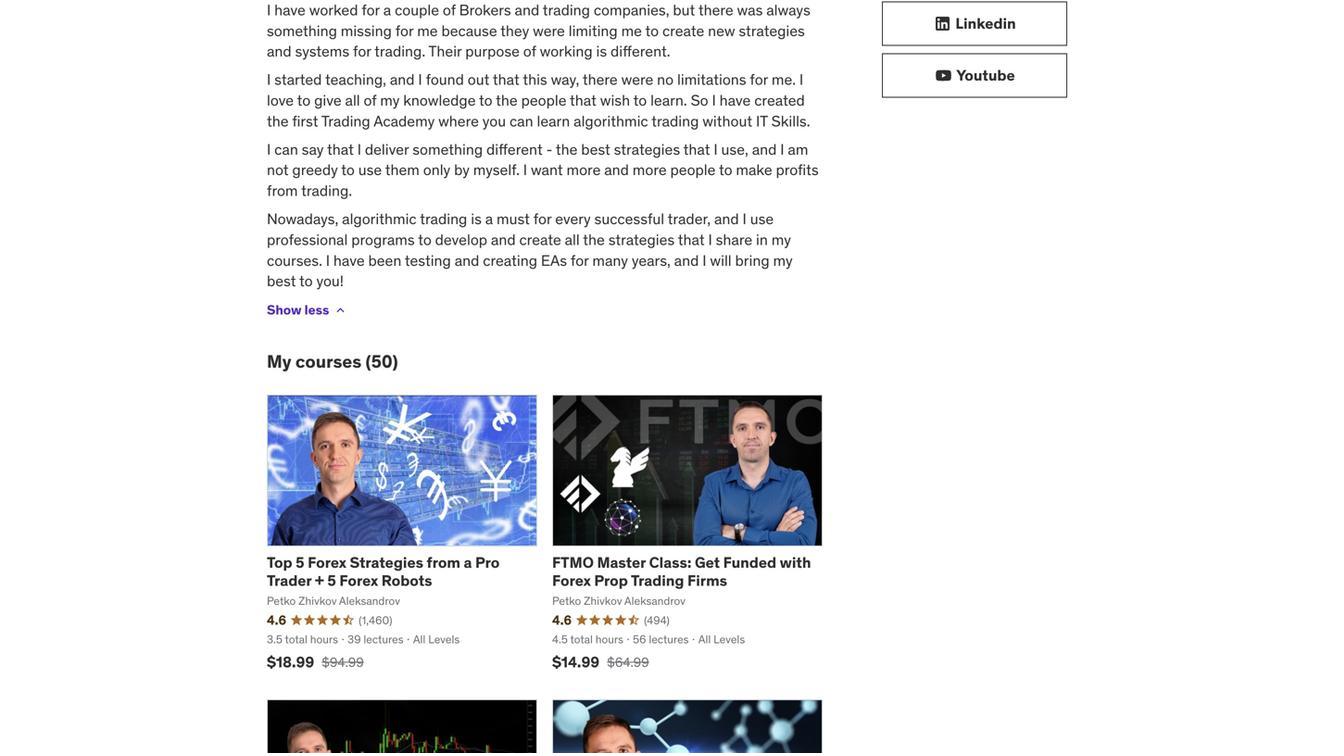 Task type: locate. For each thing, give the bounding box(es) containing it.
zhivkov down the +
[[298, 594, 337, 608]]

there up wish
[[583, 70, 618, 89]]

trading. down missing
[[374, 42, 425, 61]]

1 horizontal spatial trading
[[543, 0, 590, 19]]

am
[[788, 140, 808, 159]]

have up you!
[[333, 251, 365, 270]]

trading up limiting
[[543, 0, 590, 19]]

my up academy
[[380, 91, 400, 110]]

greedy
[[292, 160, 338, 179]]

trading
[[543, 0, 590, 19], [651, 112, 699, 131], [420, 209, 467, 228]]

$18.99 $94.99
[[267, 653, 364, 672]]

0 horizontal spatial more
[[567, 160, 601, 179]]

the
[[496, 91, 518, 110], [267, 112, 289, 131], [556, 140, 578, 159], [583, 230, 605, 249]]

0 horizontal spatial something
[[267, 21, 337, 40]]

0 vertical spatial from
[[267, 181, 298, 200]]

ftmo
[[552, 553, 594, 572]]

hours
[[310, 632, 338, 647], [595, 632, 623, 647]]

1 petko from the left
[[267, 594, 296, 608]]

class:
[[649, 553, 691, 572]]

0 horizontal spatial is
[[471, 209, 482, 228]]

aleksandrov inside top 5 forex strategies from a pro trader + 5 forex robots petko zhivkov aleksandrov
[[339, 594, 400, 608]]

to right greedy
[[341, 160, 355, 179]]

1 vertical spatial algorithmic
[[342, 209, 417, 228]]

petko inside top 5 forex strategies from a pro trader + 5 forex robots petko zhivkov aleksandrov
[[267, 594, 296, 608]]

all levels right 39 lectures
[[413, 632, 460, 647]]

0 horizontal spatial of
[[364, 91, 377, 110]]

of down they
[[523, 42, 536, 61]]

best
[[581, 140, 610, 159], [267, 272, 296, 291]]

1 more from the left
[[567, 160, 601, 179]]

trading down give
[[321, 112, 370, 131]]

0 horizontal spatial from
[[267, 181, 298, 200]]

1 vertical spatial my
[[771, 230, 791, 249]]

1 vertical spatial all
[[565, 230, 580, 249]]

them
[[385, 160, 420, 179]]

small image inside linkedin link
[[933, 14, 952, 33]]

2 lectures from the left
[[649, 632, 689, 647]]

1 vertical spatial best
[[267, 272, 296, 291]]

2 zhivkov from the left
[[584, 594, 622, 608]]

2 4.6 from the left
[[552, 612, 572, 628]]

5
[[296, 553, 304, 572], [327, 571, 336, 590]]

of
[[443, 0, 456, 19], [523, 42, 536, 61], [364, 91, 377, 110]]

1 zhivkov from the left
[[298, 594, 337, 608]]

and left will
[[674, 251, 699, 270]]

2 vertical spatial have
[[333, 251, 365, 270]]

0 vertical spatial there
[[698, 0, 733, 19]]

2 vertical spatial of
[[364, 91, 377, 110]]

to up different.
[[645, 21, 659, 40]]

5 right top
[[296, 553, 304, 572]]

1 vertical spatial trading
[[631, 571, 684, 590]]

0 horizontal spatial trading
[[321, 112, 370, 131]]

1 horizontal spatial a
[[464, 553, 472, 572]]

strategies down learn.
[[614, 140, 680, 159]]

small image for linkedin
[[933, 14, 952, 33]]

me
[[417, 21, 438, 40], [621, 21, 642, 40]]

0 vertical spatial trading
[[321, 112, 370, 131]]

39 lectures
[[348, 632, 404, 647]]

all
[[345, 91, 360, 110], [565, 230, 580, 249]]

0 horizontal spatial use
[[358, 160, 382, 179]]

1 levels from the left
[[428, 632, 460, 647]]

total right 3.5
[[285, 632, 307, 647]]

a left must
[[485, 209, 493, 228]]

trading up (494)
[[631, 571, 684, 590]]

that down way,
[[570, 91, 597, 110]]

can up the not
[[274, 140, 298, 159]]

1 horizontal spatial use
[[750, 209, 774, 228]]

0 horizontal spatial can
[[274, 140, 298, 159]]

0 horizontal spatial zhivkov
[[298, 594, 337, 608]]

algorithmic up programs
[[342, 209, 417, 228]]

petko inside ftmo master class: get funded with forex prop trading firms petko zhivkov aleksandrov
[[552, 594, 581, 608]]

by
[[454, 160, 470, 179]]

small image inside youtube link
[[934, 66, 953, 85]]

0 vertical spatial a
[[383, 0, 391, 19]]

1 all levels from the left
[[413, 632, 460, 647]]

4.6
[[267, 612, 286, 628], [552, 612, 572, 628]]

0 horizontal spatial lectures
[[364, 632, 404, 647]]

people up trader,
[[670, 160, 716, 179]]

0 horizontal spatial 4.6
[[267, 612, 286, 628]]

0 vertical spatial can
[[509, 112, 533, 131]]

1 vertical spatial there
[[583, 70, 618, 89]]

the down love
[[267, 112, 289, 131]]

my
[[380, 91, 400, 110], [771, 230, 791, 249], [773, 251, 793, 270]]

i up you!
[[326, 251, 330, 270]]

1 horizontal spatial there
[[698, 0, 733, 19]]

petko down ftmo
[[552, 594, 581, 608]]

i
[[267, 0, 271, 19], [267, 70, 271, 89], [418, 70, 422, 89], [799, 70, 803, 89], [712, 91, 716, 110], [267, 140, 271, 159], [357, 140, 361, 159], [714, 140, 718, 159], [780, 140, 784, 159], [523, 160, 527, 179], [743, 209, 747, 228], [708, 230, 712, 249], [326, 251, 330, 270], [702, 251, 706, 270]]

0 vertical spatial were
[[533, 21, 565, 40]]

0 vertical spatial have
[[274, 0, 306, 19]]

0 vertical spatial create
[[662, 21, 704, 40]]

it
[[756, 112, 768, 131]]

new
[[708, 21, 735, 40]]

1 vertical spatial were
[[621, 70, 653, 89]]

aleksandrov
[[339, 594, 400, 608], [624, 594, 685, 608]]

total for $18.99
[[285, 632, 307, 647]]

0 horizontal spatial me
[[417, 21, 438, 40]]

1 lectures from the left
[[364, 632, 404, 647]]

create down but
[[662, 21, 704, 40]]

of down teaching,
[[364, 91, 377, 110]]

$14.99 $64.99
[[552, 653, 649, 672]]

1 horizontal spatial zhivkov
[[584, 594, 622, 608]]

0 horizontal spatial levels
[[428, 632, 460, 647]]

trading
[[321, 112, 370, 131], [631, 571, 684, 590]]

all right 39 lectures
[[413, 632, 426, 647]]

2 horizontal spatial of
[[523, 42, 536, 61]]

2 hours from the left
[[595, 632, 623, 647]]

small image left linkedin
[[933, 14, 952, 33]]

1 horizontal spatial all levels
[[698, 632, 745, 647]]

i up share
[[743, 209, 747, 228]]

0 vertical spatial algorithmic
[[574, 112, 648, 131]]

1 vertical spatial trading
[[651, 112, 699, 131]]

a left pro
[[464, 553, 472, 572]]

all levels right the 56 lectures
[[698, 632, 745, 647]]

1 hours from the left
[[310, 632, 338, 647]]

pro
[[475, 553, 500, 572]]

from left pro
[[427, 553, 460, 572]]

0 horizontal spatial 5
[[296, 553, 304, 572]]

were up working
[[533, 21, 565, 40]]

1 vertical spatial is
[[471, 209, 482, 228]]

to up first
[[297, 91, 311, 110]]

and
[[515, 0, 539, 19], [267, 42, 292, 61], [390, 70, 415, 89], [752, 140, 777, 159], [604, 160, 629, 179], [714, 209, 739, 228], [491, 230, 516, 249], [455, 251, 479, 270], [674, 251, 699, 270]]

small image
[[933, 14, 952, 33], [934, 66, 953, 85]]

is down limiting
[[596, 42, 607, 61]]

is
[[596, 42, 607, 61], [471, 209, 482, 228]]

1 vertical spatial from
[[427, 553, 460, 572]]

0 vertical spatial small image
[[933, 14, 952, 33]]

1 horizontal spatial aleksandrov
[[624, 594, 685, 608]]

$14.99
[[552, 653, 600, 672]]

0 vertical spatial all
[[345, 91, 360, 110]]

were
[[533, 21, 565, 40], [621, 70, 653, 89]]

-
[[546, 140, 552, 159]]

0 horizontal spatial hours
[[310, 632, 338, 647]]

have left worked
[[274, 0, 306, 19]]

1 total from the left
[[285, 632, 307, 647]]

the up you
[[496, 91, 518, 110]]

best down courses. on the top left of the page
[[267, 272, 296, 291]]

something up systems
[[267, 21, 337, 40]]

petko
[[267, 594, 296, 608], [552, 594, 581, 608]]

created
[[754, 91, 805, 110]]

must
[[497, 209, 530, 228]]

1 vertical spatial trading.
[[301, 181, 352, 200]]

2 all from the left
[[698, 632, 711, 647]]

2 total from the left
[[570, 632, 593, 647]]

1 horizontal spatial petko
[[552, 594, 581, 608]]

testing
[[405, 251, 451, 270]]

strategies up years,
[[608, 230, 675, 249]]

all down teaching,
[[345, 91, 360, 110]]

there
[[698, 0, 733, 19], [583, 70, 618, 89]]

have
[[274, 0, 306, 19], [719, 91, 751, 110], [333, 251, 365, 270]]

all right the 56 lectures
[[698, 632, 711, 647]]

2 aleksandrov from the left
[[624, 594, 685, 608]]

1 horizontal spatial all
[[565, 230, 580, 249]]

2 horizontal spatial a
[[485, 209, 493, 228]]

lectures for robots
[[364, 632, 404, 647]]

the right -
[[556, 140, 578, 159]]

trading. down greedy
[[301, 181, 352, 200]]

1 horizontal spatial trading.
[[374, 42, 425, 61]]

0 vertical spatial is
[[596, 42, 607, 61]]

a inside top 5 forex strategies from a pro trader + 5 forex robots petko zhivkov aleksandrov
[[464, 553, 472, 572]]

trading down learn.
[[651, 112, 699, 131]]

1 vertical spatial people
[[670, 160, 716, 179]]

from
[[267, 181, 298, 200], [427, 553, 460, 572]]

1 aleksandrov from the left
[[339, 594, 400, 608]]

always
[[766, 0, 810, 19]]

something up only
[[412, 140, 483, 159]]

levels right 39 lectures
[[428, 632, 460, 647]]

strategies down "always"
[[739, 21, 805, 40]]

1 vertical spatial something
[[412, 140, 483, 159]]

1 vertical spatial strategies
[[614, 140, 680, 159]]

best right -
[[581, 140, 610, 159]]

all
[[413, 632, 426, 647], [698, 632, 711, 647]]

forex right top
[[308, 553, 346, 572]]

ftmo master class: get funded with forex prop trading firms petko zhivkov aleksandrov
[[552, 553, 811, 608]]

and up academy
[[390, 70, 415, 89]]

and down develop
[[455, 251, 479, 270]]

way,
[[551, 70, 579, 89]]

hours up $14.99 $64.99
[[595, 632, 623, 647]]

all for get
[[698, 632, 711, 647]]

for down couple
[[395, 21, 414, 40]]

39
[[348, 632, 361, 647]]

lectures down 494 reviews element
[[649, 632, 689, 647]]

forex left prop on the left
[[552, 571, 591, 590]]

to down courses. on the top left of the page
[[299, 272, 313, 291]]

eas
[[541, 251, 567, 270]]

strategies
[[350, 553, 423, 572]]

1 all from the left
[[413, 632, 426, 647]]

0 horizontal spatial trading
[[420, 209, 467, 228]]

more
[[567, 160, 601, 179], [633, 160, 667, 179]]

small image left youtube
[[934, 66, 953, 85]]

this
[[523, 70, 547, 89]]

1 vertical spatial a
[[485, 209, 493, 228]]

0 horizontal spatial all
[[345, 91, 360, 110]]

can right you
[[509, 112, 533, 131]]

create up eas
[[519, 230, 561, 249]]

0 vertical spatial trading.
[[374, 42, 425, 61]]

aleksandrov inside ftmo master class: get funded with forex prop trading firms petko zhivkov aleksandrov
[[624, 594, 685, 608]]

trading up develop
[[420, 209, 467, 228]]

all levels for from
[[413, 632, 460, 647]]

1 vertical spatial have
[[719, 91, 751, 110]]

where
[[438, 112, 479, 131]]

limiting
[[569, 21, 618, 40]]

me down companies,
[[621, 21, 642, 40]]

out
[[468, 70, 489, 89]]

0 vertical spatial best
[[581, 140, 610, 159]]

robots
[[381, 571, 432, 590]]

trading.
[[374, 42, 425, 61], [301, 181, 352, 200]]

trader
[[267, 571, 312, 590]]

1 horizontal spatial from
[[427, 553, 460, 572]]

0 horizontal spatial people
[[521, 91, 566, 110]]

1 horizontal spatial 4.6
[[552, 612, 572, 628]]

0 horizontal spatial petko
[[267, 594, 296, 608]]

the up the many
[[583, 230, 605, 249]]

that
[[493, 70, 520, 89], [570, 91, 597, 110], [327, 140, 354, 159], [683, 140, 710, 159], [678, 230, 705, 249]]

1 horizontal spatial can
[[509, 112, 533, 131]]

levels
[[428, 632, 460, 647], [713, 632, 745, 647]]

teaching,
[[325, 70, 386, 89]]

2 petko from the left
[[552, 594, 581, 608]]

more right want
[[567, 160, 601, 179]]

and up make
[[752, 140, 777, 159]]

1 horizontal spatial create
[[662, 21, 704, 40]]

4.6 up 4.5
[[552, 612, 572, 628]]

my
[[267, 350, 291, 372]]

4.6 up 3.5
[[267, 612, 286, 628]]

$94.99
[[322, 654, 364, 671]]

1 horizontal spatial total
[[570, 632, 593, 647]]

in
[[756, 230, 768, 249]]

1 vertical spatial small image
[[934, 66, 953, 85]]

1 horizontal spatial hours
[[595, 632, 623, 647]]

lectures down the 1460 reviews element
[[364, 632, 404, 647]]

i left worked
[[267, 0, 271, 19]]

1 horizontal spatial is
[[596, 42, 607, 61]]

to up testing
[[418, 230, 432, 249]]

people
[[521, 91, 566, 110], [670, 160, 716, 179]]

1460 reviews element
[[359, 613, 392, 628]]

have up 'without'
[[719, 91, 751, 110]]

aleksandrov up (1,460) at the left bottom
[[339, 594, 400, 608]]

profits
[[776, 160, 819, 179]]

0 horizontal spatial algorithmic
[[342, 209, 417, 228]]

0 horizontal spatial all levels
[[413, 632, 460, 647]]

0 horizontal spatial create
[[519, 230, 561, 249]]

trading inside i have worked for a couple of brokers and trading companies, but there was always something missing for me because they were limiting me to create new strategies and systems for trading. their purpose of working is different. i started teaching, and i found out that this way, there were no limitations for me. i love to give all of my knowledge to the people that wish to learn. so i have created the first trading academy where you can learn algorithmic trading without it skills. i can say that i deliver something different - the best strategies that i use, and i am not greedy to use them only by myself. i want more and more people to make profits from trading. nowadays, algorithmic trading is a must for every successful trader, and i use professional programs to develop and create all the strategies that i share in my courses. i have been testing and creating eas for many years, and i will bring my best to you!
[[321, 112, 370, 131]]

total right 4.5
[[570, 632, 593, 647]]

zhivkov inside ftmo master class: get funded with forex prop trading firms petko zhivkov aleksandrov
[[584, 594, 622, 608]]

1 horizontal spatial people
[[670, 160, 716, 179]]

show
[[267, 302, 302, 318]]

were left the no
[[621, 70, 653, 89]]

me down couple
[[417, 21, 438, 40]]

zhivkov inside top 5 forex strategies from a pro trader + 5 forex robots petko zhivkov aleksandrov
[[298, 594, 337, 608]]

1 4.6 from the left
[[267, 612, 286, 628]]

1 horizontal spatial more
[[633, 160, 667, 179]]

1 horizontal spatial trading
[[631, 571, 684, 590]]

a
[[383, 0, 391, 19], [485, 209, 493, 228], [464, 553, 472, 572]]

2 vertical spatial a
[[464, 553, 472, 572]]

hours for $18.99
[[310, 632, 338, 647]]

their
[[428, 42, 462, 61]]

top
[[267, 553, 292, 572]]

my right bring
[[773, 251, 793, 270]]

1 horizontal spatial of
[[443, 0, 456, 19]]

algorithmic down wish
[[574, 112, 648, 131]]

of up the because
[[443, 0, 456, 19]]

is up develop
[[471, 209, 482, 228]]

forex
[[308, 553, 346, 572], [339, 571, 378, 590], [552, 571, 591, 590]]

3.5 total hours
[[267, 632, 338, 647]]

1 vertical spatial of
[[523, 42, 536, 61]]

companies,
[[594, 0, 669, 19]]

2 levels from the left
[[713, 632, 745, 647]]

2 all levels from the left
[[698, 632, 745, 647]]

5 right the +
[[327, 571, 336, 590]]

1 horizontal spatial levels
[[713, 632, 745, 647]]

strategies
[[739, 21, 805, 40], [614, 140, 680, 159], [608, 230, 675, 249]]



Task type: describe. For each thing, give the bounding box(es) containing it.
i left found on the left
[[418, 70, 422, 89]]

systems
[[295, 42, 349, 61]]

top 5 forex strategies from a pro trader + 5 forex robots petko zhivkov aleksandrov
[[267, 553, 500, 608]]

my courses (50)
[[267, 350, 398, 372]]

forex inside ftmo master class: get funded with forex prop trading firms petko zhivkov aleksandrov
[[552, 571, 591, 590]]

purpose
[[465, 42, 520, 61]]

1 vertical spatial create
[[519, 230, 561, 249]]

so
[[691, 91, 708, 110]]

4.6 for ftmo master class: get funded with forex prop trading firms
[[552, 612, 572, 628]]

prop
[[594, 571, 628, 590]]

develop
[[435, 230, 487, 249]]

linkedin
[[955, 14, 1016, 33]]

1 horizontal spatial 5
[[327, 571, 336, 590]]

deliver
[[365, 140, 409, 159]]

i right so
[[712, 91, 716, 110]]

you
[[482, 112, 506, 131]]

found
[[426, 70, 464, 89]]

4.6 for top 5 forex strategies from a pro trader + 5 forex robots
[[267, 612, 286, 628]]

different
[[486, 140, 543, 159]]

learn.
[[650, 91, 687, 110]]

1 vertical spatial can
[[274, 140, 298, 159]]

0 vertical spatial strategies
[[739, 21, 805, 40]]

for down missing
[[353, 42, 371, 61]]

i left the "use,"
[[714, 140, 718, 159]]

myself.
[[473, 160, 520, 179]]

you!
[[316, 272, 344, 291]]

(50)
[[365, 350, 398, 372]]

without
[[702, 112, 752, 131]]

for right must
[[533, 209, 552, 228]]

2 me from the left
[[621, 21, 642, 40]]

missing
[[341, 21, 392, 40]]

i left "deliver"
[[357, 140, 361, 159]]

years,
[[632, 251, 671, 270]]

all levels for funded
[[698, 632, 745, 647]]

working
[[540, 42, 593, 61]]

(1,460)
[[359, 613, 392, 627]]

0 horizontal spatial have
[[274, 0, 306, 19]]

less
[[304, 302, 329, 318]]

all for strategies
[[413, 632, 426, 647]]

top 5 forex strategies from a pro trader + 5 forex robots link
[[267, 553, 500, 590]]

from inside top 5 forex strategies from a pro trader + 5 forex robots petko zhivkov aleksandrov
[[427, 553, 460, 572]]

$64.99
[[607, 654, 649, 671]]

0 horizontal spatial trading.
[[301, 181, 352, 200]]

1 horizontal spatial were
[[621, 70, 653, 89]]

for up missing
[[362, 0, 380, 19]]

that right out
[[493, 70, 520, 89]]

2 vertical spatial trading
[[420, 209, 467, 228]]

i left am
[[780, 140, 784, 159]]

and up successful
[[604, 160, 629, 179]]

lectures for zhivkov
[[649, 632, 689, 647]]

1 me from the left
[[417, 21, 438, 40]]

xsmall image
[[333, 303, 348, 318]]

creating
[[483, 251, 537, 270]]

1 horizontal spatial have
[[333, 251, 365, 270]]

get
[[695, 553, 720, 572]]

youtube link
[[882, 53, 1067, 98]]

only
[[423, 160, 450, 179]]

4.5 total hours
[[552, 632, 623, 647]]

0 vertical spatial my
[[380, 91, 400, 110]]

academy
[[374, 112, 435, 131]]

56 lectures
[[633, 632, 689, 647]]

total for $14.99
[[570, 632, 593, 647]]

show less button
[[267, 292, 348, 329]]

0 horizontal spatial there
[[583, 70, 618, 89]]

show less
[[267, 302, 329, 318]]

hours for $14.99
[[595, 632, 623, 647]]

no
[[657, 70, 674, 89]]

to down out
[[479, 91, 492, 110]]

different.
[[611, 42, 670, 61]]

2 horizontal spatial have
[[719, 91, 751, 110]]

brokers
[[459, 0, 511, 19]]

1 vertical spatial use
[[750, 209, 774, 228]]

levels for funded
[[713, 632, 745, 647]]

started
[[274, 70, 322, 89]]

1 horizontal spatial algorithmic
[[574, 112, 648, 131]]

youtube
[[956, 66, 1015, 85]]

forex right the +
[[339, 571, 378, 590]]

2 vertical spatial my
[[773, 251, 793, 270]]

from inside i have worked for a couple of brokers and trading companies, but there was always something missing for me because they were limiting me to create new strategies and systems for trading. their purpose of working is different. i started teaching, and i found out that this way, there were no limitations for me. i love to give all of my knowledge to the people that wish to learn. so i have created the first trading academy where you can learn algorithmic trading without it skills. i can say that i deliver something different - the best strategies that i use, and i am not greedy to use them only by myself. i want more and more people to make profits from trading. nowadays, algorithmic trading is a must for every successful trader, and i use professional programs to develop and create all the strategies that i share in my courses. i have been testing and creating eas for many years, and i will bring my best to you!
[[267, 181, 298, 200]]

0 vertical spatial trading
[[543, 0, 590, 19]]

i left want
[[523, 160, 527, 179]]

0 horizontal spatial were
[[533, 21, 565, 40]]

want
[[531, 160, 563, 179]]

and up they
[[515, 0, 539, 19]]

not
[[267, 160, 289, 179]]

professional
[[267, 230, 348, 249]]

+
[[315, 571, 324, 590]]

use,
[[721, 140, 748, 159]]

494 reviews element
[[644, 613, 670, 628]]

say
[[302, 140, 324, 159]]

that down trader,
[[678, 230, 705, 249]]

i up will
[[708, 230, 712, 249]]

to right wish
[[633, 91, 647, 110]]

every
[[555, 209, 591, 228]]

love
[[267, 91, 294, 110]]

$18.99
[[267, 653, 314, 672]]

2 horizontal spatial trading
[[651, 112, 699, 131]]

was
[[737, 0, 763, 19]]

0 vertical spatial people
[[521, 91, 566, 110]]

courses
[[295, 350, 362, 372]]

2 vertical spatial strategies
[[608, 230, 675, 249]]

2 more from the left
[[633, 160, 667, 179]]

small image for youtube
[[934, 66, 953, 85]]

funded
[[723, 553, 776, 572]]

i up love
[[267, 70, 271, 89]]

been
[[368, 251, 401, 270]]

learn
[[537, 112, 570, 131]]

for right eas
[[571, 251, 589, 270]]

1 horizontal spatial best
[[581, 140, 610, 159]]

and up creating
[[491, 230, 516, 249]]

4.5
[[552, 632, 568, 647]]

trading inside ftmo master class: get funded with forex prop trading firms petko zhivkov aleksandrov
[[631, 571, 684, 590]]

many
[[592, 251, 628, 270]]

that right say
[[327, 140, 354, 159]]

and up started at top left
[[267, 42, 292, 61]]

but
[[673, 0, 695, 19]]

levels for from
[[428, 632, 460, 647]]

share
[[716, 230, 752, 249]]

0 vertical spatial of
[[443, 0, 456, 19]]

with
[[780, 553, 811, 572]]

0 horizontal spatial a
[[383, 0, 391, 19]]

will
[[710, 251, 732, 270]]

56
[[633, 632, 646, 647]]

because
[[441, 21, 497, 40]]

linkedin link
[[882, 1, 1067, 46]]

give
[[314, 91, 342, 110]]

me.
[[772, 70, 796, 89]]

i right me.
[[799, 70, 803, 89]]

and up share
[[714, 209, 739, 228]]

3.5
[[267, 632, 282, 647]]

bring
[[735, 251, 770, 270]]

that left the "use,"
[[683, 140, 710, 159]]

skills.
[[771, 112, 810, 131]]

to down the "use,"
[[719, 160, 732, 179]]

0 vertical spatial something
[[267, 21, 337, 40]]

knowledge
[[403, 91, 476, 110]]

i left will
[[702, 251, 706, 270]]

0 horizontal spatial best
[[267, 272, 296, 291]]

i up the not
[[267, 140, 271, 159]]

for left me.
[[750, 70, 768, 89]]

couple
[[395, 0, 439, 19]]

first
[[292, 112, 318, 131]]

wish
[[600, 91, 630, 110]]

nowadays,
[[267, 209, 338, 228]]

programs
[[351, 230, 415, 249]]

worked
[[309, 0, 358, 19]]

courses.
[[267, 251, 322, 270]]

(494)
[[644, 613, 670, 627]]

firms
[[687, 571, 727, 590]]



Task type: vqa. For each thing, say whether or not it's contained in the screenshot.
Span
no



